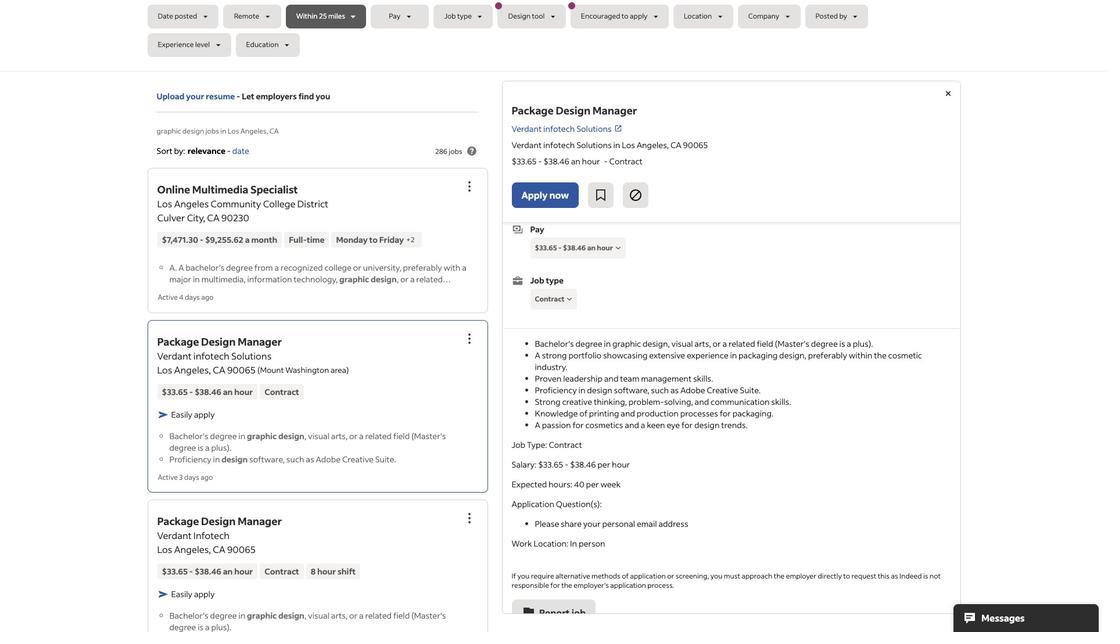 Task type: locate. For each thing, give the bounding box(es) containing it.
a left passion
[[535, 419, 541, 431]]

expected
[[512, 479, 547, 490]]

design inside package design manager verdant infotech solutions los angeles, ca 90065 ( mount washington area )
[[201, 335, 236, 348]]

sort by: relevance - date
[[157, 145, 249, 156]]

hours:
[[549, 479, 573, 490]]

0 horizontal spatial you
[[316, 91, 330, 102]]

0 horizontal spatial to
[[369, 234, 378, 245]]

contract up salary: $33.65 - $38.46 per hour
[[549, 439, 582, 450]]

package design manager button up infotech
[[157, 514, 282, 528]]

you right if
[[518, 572, 530, 581]]

skills.
[[693, 373, 713, 384], [771, 396, 791, 407]]

2 vertical spatial package
[[157, 514, 199, 528]]

$38.46 down infotech
[[195, 566, 221, 577]]

design,
[[643, 338, 670, 349], [780, 350, 807, 361]]

packaging
[[739, 350, 778, 361]]

of
[[580, 408, 588, 419], [622, 572, 629, 581]]

within 25 miles
[[296, 12, 345, 21]]

1 package design manager button from the top
[[157, 335, 282, 348]]

infotech inside verdant infotech solutions link
[[544, 123, 575, 134]]

arts, inside "bachelor's degree in graphic design, visual arts, or a related field (master's degree is a plus). a strong portfolio showcasing extensive experience in packaging design, preferably within the cosmetic industry. proven leadership and team management skills. proficiency in design software, such as adobe creative suite. strong creative thinking, problem-solving, and communication skills. knowledge of printing and production processes for packaging. a passion for cosmetics and a keen eye for design trends."
[[695, 338, 711, 349]]

, visual arts, or a related field (master's degree is a plus). down 8
[[169, 610, 446, 632]]

package for package design manager verdant infotech los angeles, ca 90065
[[157, 514, 199, 528]]

date posted
[[158, 12, 197, 21]]

proficiency up active 3 days ago
[[169, 454, 211, 465]]

job type right pay dropdown button
[[444, 12, 472, 21]]

the right the within
[[874, 350, 887, 361]]

experience
[[158, 40, 194, 49]]

1 vertical spatial ago
[[201, 473, 213, 482]]

0 vertical spatial the
[[874, 350, 887, 361]]

help icon image
[[465, 144, 479, 158]]

the left employer
[[774, 572, 785, 581]]

the down alternative
[[562, 581, 572, 590]]

1 horizontal spatial your
[[583, 518, 601, 529]]

+
[[406, 235, 411, 244]]

visual
[[672, 338, 693, 349], [308, 430, 330, 441], [308, 610, 330, 621]]

an down save this job icon
[[587, 243, 596, 252]]

verdant
[[512, 123, 542, 134], [512, 140, 542, 151], [157, 350, 192, 362], [157, 529, 192, 542]]

ago for multimedia
[[201, 293, 214, 302]]

close job details image
[[941, 87, 955, 101]]

online multimedia specialist button
[[157, 183, 298, 197]]

to right encouraged
[[622, 12, 629, 21]]

pay button
[[371, 5, 429, 28]]

0 vertical spatial field
[[757, 338, 773, 349]]

angeles, inside package design manager verdant infotech los angeles, ca 90065
[[174, 543, 211, 555]]

contract inside button
[[535, 294, 565, 303]]

design for package design manager verdant infotech los angeles, ca 90065
[[201, 514, 236, 528]]

1 vertical spatial 90065
[[227, 364, 256, 376]]

1 vertical spatial , visual arts, or a related field (master's degree is a plus).
[[169, 610, 446, 632]]

0 vertical spatial job
[[444, 12, 456, 21]]

2 vertical spatial 90065
[[227, 543, 256, 555]]

design down active 4 days ago
[[201, 335, 236, 348]]

leadership
[[563, 373, 603, 384]]

2 active from the top
[[158, 473, 178, 482]]

2 package design manager button from the top
[[157, 514, 282, 528]]

job type: contract
[[512, 439, 582, 450]]

an inside button
[[587, 243, 596, 252]]

0 horizontal spatial your
[[186, 91, 204, 102]]

jobs up relevance
[[206, 127, 219, 135]]

or inside the a. a bachelor's degree from a recognized college or university, preferably with a major in multimedia, information technology,
[[353, 262, 361, 273]]

1 vertical spatial creative
[[342, 454, 374, 465]]

2 vertical spatial job
[[512, 439, 525, 450]]

0 vertical spatial apply
[[630, 12, 648, 21]]

$38.46
[[544, 156, 570, 167], [563, 243, 586, 252], [195, 386, 221, 397], [570, 459, 596, 470], [195, 566, 221, 577]]

0 horizontal spatial creative
[[342, 454, 374, 465]]

education button
[[236, 33, 300, 57]]

industry.
[[535, 361, 568, 372]]

0 vertical spatial easily apply
[[171, 409, 215, 420]]

2 vertical spatial field
[[393, 610, 410, 621]]

90065 inside package design manager verdant infotech los angeles, ca 90065
[[227, 543, 256, 555]]

0 vertical spatial manager
[[593, 103, 637, 117]]

2 vertical spatial to
[[844, 572, 850, 581]]

per right 40
[[586, 479, 599, 490]]

0 vertical spatial jobs
[[206, 127, 219, 135]]

with
[[444, 262, 461, 273]]

field inside "bachelor's degree in graphic design, visual arts, or a related field (master's degree is a plus). a strong portfolio showcasing extensive experience in packaging design, preferably within the cosmetic industry. proven leadership and team management skills. proficiency in design software, such as adobe creative suite. strong creative thinking, problem-solving, and communication skills. knowledge of printing and production processes for packaging. a passion for cosmetics and a keen eye for design trends."
[[757, 338, 773, 349]]

1 horizontal spatial the
[[774, 572, 785, 581]]

location
[[684, 12, 712, 21]]

1 vertical spatial software,
[[249, 454, 285, 465]]

job type up contract button
[[530, 275, 564, 286]]

0 horizontal spatial adobe
[[316, 454, 341, 465]]

field
[[757, 338, 773, 349], [393, 430, 410, 441], [393, 610, 410, 621]]

apply for package design manager verdant infotech solutions los angeles, ca 90065 ( mount washington area )
[[194, 409, 215, 420]]

0 horizontal spatial preferably
[[403, 262, 442, 273]]

0 vertical spatial as
[[671, 385, 679, 396]]

1 horizontal spatial as
[[671, 385, 679, 396]]

location button
[[674, 5, 733, 28]]

of inside "bachelor's degree in graphic design, visual arts, or a related field (master's degree is a plus). a strong portfolio showcasing extensive experience in packaging design, preferably within the cosmetic industry. proven leadership and team management skills. proficiency in design software, such as adobe creative suite. strong creative thinking, problem-solving, and communication skills. knowledge of printing and production processes for packaging. a passion for cosmetics and a keen eye for design trends."
[[580, 408, 588, 419]]

0 vertical spatial plus).
[[853, 338, 873, 349]]

ago down multimedia,
[[201, 293, 214, 302]]

0 vertical spatial a
[[179, 262, 184, 273]]

los inside the online multimedia specialist los angeles community college district culver city, ca 90230
[[157, 198, 172, 210]]

0 horizontal spatial jobs
[[206, 127, 219, 135]]

1 horizontal spatial software,
[[614, 385, 650, 396]]

preferably left the within
[[808, 350, 847, 361]]

manager
[[593, 103, 637, 117], [238, 335, 282, 348], [238, 514, 282, 528]]

verdant infotech solutions link
[[512, 123, 622, 135]]

package
[[512, 103, 554, 117], [157, 335, 199, 348], [157, 514, 199, 528]]

you right find
[[316, 91, 330, 102]]

0 vertical spatial easily
[[171, 409, 192, 420]]

manager inside package design manager verdant infotech solutions los angeles, ca 90065 ( mount washington area )
[[238, 335, 282, 348]]

design
[[508, 12, 531, 21], [556, 103, 591, 117], [201, 335, 236, 348], [201, 514, 236, 528]]

manager for package design manager
[[593, 103, 637, 117]]

application
[[630, 572, 666, 581], [611, 581, 646, 590]]

graphic
[[157, 127, 181, 135], [339, 274, 369, 285], [613, 338, 641, 349], [247, 430, 277, 441], [247, 610, 277, 621]]

solutions up the verdant infotech solutions in los angeles, ca 90065
[[577, 123, 612, 134]]

design, right 'packaging'
[[780, 350, 807, 361]]

not
[[930, 572, 941, 581]]

to right directly
[[844, 572, 850, 581]]

ago right the 3
[[201, 473, 213, 482]]

design, up extensive
[[643, 338, 670, 349]]

cosmetic
[[889, 350, 922, 361]]

package down 4 at the top left
[[157, 335, 199, 348]]

or inside if you require alternative methods of application or screening, you must approach the employer directly to request this as indeed is not responsible for the employer's application process.
[[667, 572, 674, 581]]

encouraged to apply button
[[568, 2, 669, 28]]

solutions up (
[[231, 350, 272, 362]]

skills. up packaging.
[[771, 396, 791, 407]]

date link
[[232, 145, 249, 156]]

and left "team"
[[604, 373, 619, 384]]

require
[[531, 572, 554, 581]]

for up "trends."
[[720, 408, 731, 419]]

visual inside "bachelor's degree in graphic design, visual arts, or a related field (master's degree is a plus). a strong portfolio showcasing extensive experience in packaging design, preferably within the cosmetic industry. proven leadership and team management skills. proficiency in design software, such as adobe creative suite. strong creative thinking, problem-solving, and communication skills. knowledge of printing and production processes for packaging. a passion for cosmetics and a keen eye for design trends."
[[672, 338, 693, 349]]

1 horizontal spatial suite.
[[740, 385, 761, 396]]

0 horizontal spatial software,
[[249, 454, 285, 465]]

1 bachelor's degree in graphic design from the top
[[169, 430, 305, 441]]

)
[[346, 365, 349, 375]]

active 3 days ago
[[158, 473, 213, 482]]

degree
[[226, 262, 253, 273], [576, 338, 602, 349], [811, 338, 838, 349], [210, 430, 237, 441], [169, 442, 196, 453], [210, 610, 237, 621], [169, 622, 196, 632]]

$38.46 down now
[[563, 243, 586, 252]]

from
[[254, 262, 273, 273]]

days right 4 at the top left
[[185, 293, 200, 302]]

0 vertical spatial arts,
[[695, 338, 711, 349]]

contract up strong
[[535, 294, 565, 303]]

1 vertical spatial infotech
[[544, 140, 575, 151]]

0 vertical spatial $33.65 - $38.46 an hour
[[535, 243, 613, 252]]

to left friday in the top left of the page
[[369, 234, 378, 245]]

0 vertical spatial pay
[[389, 12, 401, 21]]

0 vertical spatial bachelor's
[[535, 338, 574, 349]]

None search field
[[147, 0, 961, 62]]

remote
[[234, 12, 259, 21]]

preferably up related…
[[403, 262, 442, 273]]

1 horizontal spatial pay
[[530, 224, 544, 235]]

verdant inside package design manager verdant infotech los angeles, ca 90065
[[157, 529, 192, 542]]

month
[[251, 234, 277, 245]]

job left type:
[[512, 439, 525, 450]]

1 vertical spatial package
[[157, 335, 199, 348]]

1 vertical spatial easily
[[171, 589, 192, 600]]

days
[[185, 293, 200, 302], [184, 473, 199, 482]]

your right upload
[[186, 91, 204, 102]]

0 vertical spatial (master's
[[775, 338, 810, 349]]

pay right miles
[[389, 12, 401, 21]]

within 25 miles button
[[286, 5, 366, 28]]

personal
[[602, 518, 635, 529]]

active left the 3
[[158, 473, 178, 482]]

2 vertical spatial infotech
[[193, 350, 230, 362]]

0 horizontal spatial the
[[562, 581, 572, 590]]

0 horizontal spatial pay
[[389, 12, 401, 21]]

1 vertical spatial suite.
[[375, 454, 396, 465]]

per up week
[[598, 459, 611, 470]]

1 easily apply from the top
[[171, 409, 215, 420]]

or inside "bachelor's degree in graphic design, visual arts, or a related field (master's degree is a plus). a strong portfolio showcasing extensive experience in packaging design, preferably within the cosmetic industry. proven leadership and team management skills. proficiency in design software, such as adobe creative suite. strong creative thinking, problem-solving, and communication skills. knowledge of printing and production processes for packaging. a passion for cosmetics and a keen eye for design trends."
[[713, 338, 721, 349]]

culver
[[157, 212, 185, 224]]

1 vertical spatial package design manager button
[[157, 514, 282, 528]]

solving,
[[664, 396, 693, 407]]

-
[[237, 91, 240, 102], [227, 145, 231, 156], [538, 156, 542, 167], [604, 156, 608, 167], [200, 234, 204, 245], [559, 243, 562, 252], [189, 386, 193, 397], [565, 459, 569, 470], [189, 566, 193, 577]]

and up processes
[[695, 396, 709, 407]]

hour down the verdant infotech solutions in los angeles, ca 90065
[[582, 156, 600, 167]]

graphic design jobs in los angeles, ca
[[157, 127, 279, 135]]

0 vertical spatial related
[[729, 338, 755, 349]]

design left tool
[[508, 12, 531, 21]]

manager for package design manager verdant infotech solutions los angeles, ca 90065 ( mount washington area )
[[238, 335, 282, 348]]

easily apply for package design manager verdant infotech solutions los angeles, ca 90065 ( mount washington area )
[[171, 409, 215, 420]]

of down creative
[[580, 408, 588, 419]]

package design manager button for package design manager verdant infotech solutions los angeles, ca 90065 ( mount washington area )
[[157, 335, 282, 348]]

0 vertical spatial solutions
[[577, 123, 612, 134]]

0 horizontal spatial proficiency
[[169, 454, 211, 465]]

easily for package design manager verdant infotech los angeles, ca 90065
[[171, 589, 192, 600]]

proficiency inside "bachelor's degree in graphic design, visual arts, or a related field (master's degree is a plus). a strong portfolio showcasing extensive experience in packaging design, preferably within the cosmetic industry. proven leadership and team management skills. proficiency in design software, such as adobe creative suite. strong creative thinking, problem-solving, and communication skills. knowledge of printing and production processes for packaging. a passion for cosmetics and a keen eye for design trends."
[[535, 385, 577, 396]]

verdant inside verdant infotech solutions link
[[512, 123, 542, 134]]

0 vertical spatial suite.
[[740, 385, 761, 396]]

0 vertical spatial visual
[[672, 338, 693, 349]]

1 vertical spatial the
[[774, 572, 785, 581]]

encouraged
[[581, 12, 620, 21]]

process.
[[648, 581, 675, 590]]

indeed
[[900, 572, 922, 581]]

0 vertical spatial days
[[185, 293, 200, 302]]

1 vertical spatial easily apply
[[171, 589, 215, 600]]

problem-
[[629, 396, 664, 407]]

a
[[245, 234, 250, 245], [275, 262, 279, 273], [462, 262, 467, 273], [410, 274, 415, 285], [723, 338, 727, 349], [847, 338, 852, 349], [641, 419, 645, 431], [359, 430, 364, 441], [205, 442, 210, 453], [359, 610, 364, 621], [205, 622, 210, 632]]

package up verdant infotech solutions
[[512, 103, 554, 117]]

2 vertical spatial a
[[535, 419, 541, 431]]

report job button
[[512, 600, 596, 626]]

screening,
[[676, 572, 709, 581]]

degree inside the a. a bachelor's degree from a recognized college or university, preferably with a major in multimedia, information technology,
[[226, 262, 253, 273]]

design up verdant infotech solutions link
[[556, 103, 591, 117]]

bachelor's
[[535, 338, 574, 349], [169, 430, 209, 441], [169, 610, 209, 621]]

0 vertical spatial infotech
[[544, 123, 575, 134]]

manager inside package design manager verdant infotech los angeles, ca 90065
[[238, 514, 282, 528]]

is inside if you require alternative methods of application or screening, you must approach the employer directly to request this as indeed is not responsible for the employer's application process.
[[924, 572, 929, 581]]

visual up 'proficiency in design software, such as adobe creative suite.'
[[308, 430, 330, 441]]

a right 'a.'
[[179, 262, 184, 273]]

software,
[[614, 385, 650, 396], [249, 454, 285, 465]]

district
[[297, 198, 328, 210]]

0 vertical spatial bachelor's degree in graphic design
[[169, 430, 305, 441]]

and
[[604, 373, 619, 384], [695, 396, 709, 407], [621, 408, 635, 419], [625, 419, 639, 431]]

1 horizontal spatial job
[[512, 439, 525, 450]]

information
[[247, 274, 292, 285]]

1 horizontal spatial proficiency
[[535, 385, 577, 396]]

1 easily from the top
[[171, 409, 192, 420]]

of right methods
[[622, 572, 629, 581]]

application up process.
[[630, 572, 666, 581]]

solutions for verdant infotech solutions in los angeles, ca 90065
[[577, 140, 612, 151]]

pay down apply
[[530, 224, 544, 235]]

2 vertical spatial $33.65 - $38.46 an hour
[[162, 566, 253, 577]]

area
[[331, 365, 346, 375]]

job up contract button
[[530, 275, 545, 286]]

for down require
[[551, 581, 560, 590]]

adobe
[[681, 385, 705, 396], [316, 454, 341, 465]]

1 vertical spatial job
[[530, 275, 545, 286]]

0 vertical spatial design,
[[643, 338, 670, 349]]

portfolio
[[569, 350, 602, 361]]

2 easily from the top
[[171, 589, 192, 600]]

find
[[299, 91, 314, 102]]

passion
[[542, 419, 571, 431]]

jobs right 286
[[449, 147, 462, 156]]

you left the must
[[711, 572, 723, 581]]

preferably inside "bachelor's degree in graphic design, visual arts, or a related field (master's degree is a plus). a strong portfolio showcasing extensive experience in packaging design, preferably within the cosmetic industry. proven leadership and team management skills. proficiency in design software, such as adobe creative suite. strong creative thinking, problem-solving, and communication skills. knowledge of printing and production processes for packaging. a passion for cosmetics and a keen eye for design trends."
[[808, 350, 847, 361]]

as inside if you require alternative methods of application or screening, you must approach the employer directly to request this as indeed is not responsible for the employer's application process.
[[891, 572, 898, 581]]

2 vertical spatial manager
[[238, 514, 282, 528]]

package inside package design manager verdant infotech solutions los angeles, ca 90065 ( mount washington area )
[[157, 335, 199, 348]]

job right pay dropdown button
[[444, 12, 456, 21]]

1 vertical spatial $33.65 - $38.46 an hour
[[162, 386, 253, 397]]

0 vertical spatial active
[[158, 293, 178, 302]]

package inside package design manager verdant infotech los angeles, ca 90065
[[157, 514, 199, 528]]

1 vertical spatial such
[[286, 454, 304, 465]]

to inside dropdown button
[[622, 12, 629, 21]]

for right eye
[[682, 419, 693, 431]]

hour down save this job icon
[[597, 243, 613, 252]]

design tool button
[[495, 2, 566, 28]]

extensive
[[649, 350, 685, 361]]

2 vertical spatial apply
[[194, 589, 215, 600]]

apply for package design manager verdant infotech los angeles, ca 90065
[[194, 589, 215, 600]]

2 easily apply from the top
[[171, 589, 215, 600]]

skills. down experience
[[693, 373, 713, 384]]

0 vertical spatial preferably
[[403, 262, 442, 273]]

1 horizontal spatial adobe
[[681, 385, 705, 396]]

1 horizontal spatial creative
[[707, 385, 738, 396]]

visual up extensive
[[672, 338, 693, 349]]

application
[[512, 499, 555, 510]]

report job
[[539, 607, 586, 619]]

plus). inside "bachelor's degree in graphic design, visual arts, or a related field (master's degree is a plus). a strong portfolio showcasing extensive experience in packaging design, preferably within the cosmetic industry. proven leadership and team management skills. proficiency in design software, such as adobe creative suite. strong creative thinking, problem-solving, and communication skills. knowledge of printing and production processes for packaging. a passion for cosmetics and a keen eye for design trends."
[[853, 338, 873, 349]]

$9,255.62
[[205, 234, 244, 245]]

application down methods
[[611, 581, 646, 590]]

infotech
[[193, 529, 230, 542]]

2 horizontal spatial as
[[891, 572, 898, 581]]

1 vertical spatial design,
[[780, 350, 807, 361]]

ca inside package design manager verdant infotech solutions los angeles, ca 90065 ( mount washington area )
[[213, 364, 225, 376]]

online
[[157, 183, 190, 197]]

employers
[[256, 91, 297, 102]]

a left strong
[[535, 350, 541, 361]]

angeles
[[174, 198, 209, 210]]

0 vertical spatial type
[[457, 12, 472, 21]]

bachelor's degree in graphic design
[[169, 430, 305, 441], [169, 610, 305, 621]]

1 active from the top
[[158, 293, 178, 302]]

job inside job type dropdown button
[[444, 12, 456, 21]]

solutions for verdant infotech solutions
[[577, 123, 612, 134]]

verdant infotech solutions
[[512, 123, 612, 134]]

to inside if you require alternative methods of application or screening, you must approach the employer directly to request this as indeed is not responsible for the employer's application process.
[[844, 572, 850, 581]]

package design manager button up (
[[157, 335, 282, 348]]

,
[[397, 274, 399, 285], [305, 430, 306, 441], [305, 610, 306, 621]]

1 vertical spatial of
[[622, 572, 629, 581]]

1 horizontal spatial type
[[546, 275, 564, 286]]

an down package design manager verdant infotech los angeles, ca 90065
[[223, 566, 233, 577]]

your up person
[[583, 518, 601, 529]]

design up infotech
[[201, 514, 236, 528]]

contract down the verdant infotech solutions in los angeles, ca 90065
[[609, 156, 643, 167]]

1 , visual arts, or a related field (master's degree is a plus). from the top
[[169, 430, 446, 453]]

active left 4 at the top left
[[158, 293, 178, 302]]

to for encouraged
[[622, 12, 629, 21]]

1 vertical spatial job type
[[530, 275, 564, 286]]

to for monday
[[369, 234, 378, 245]]

bachelor's inside "bachelor's degree in graphic design, visual arts, or a related field (master's degree is a plus). a strong portfolio showcasing extensive experience in packaging design, preferably within the cosmetic industry. proven leadership and team management skills. proficiency in design software, such as adobe creative suite. strong creative thinking, problem-solving, and communication skills. knowledge of printing and production processes for packaging. a passion for cosmetics and a keen eye for design trends."
[[535, 338, 574, 349]]

(master's
[[775, 338, 810, 349], [411, 430, 446, 441], [411, 610, 446, 621]]

2 vertical spatial arts,
[[331, 610, 348, 621]]

college
[[263, 198, 296, 210]]

job actions for package design manager is collapsed image
[[462, 511, 476, 525]]

job actions for online multimedia specialist is collapsed image
[[462, 180, 476, 194]]

, visual arts, or a related field (master's degree is a plus). up 'proficiency in design software, such as adobe creative suite.'
[[169, 430, 446, 453]]

proficiency
[[535, 385, 577, 396], [169, 454, 211, 465]]

solutions up $33.65 - $38.46 an hour - contract
[[577, 140, 612, 151]]

adobe inside "bachelor's degree in graphic design, visual arts, or a related field (master's degree is a plus). a strong portfolio showcasing extensive experience in packaging design, preferably within the cosmetic industry. proven leadership and team management skills. proficiency in design software, such as adobe creative suite. strong creative thinking, problem-solving, and communication skills. knowledge of printing and production processes for packaging. a passion for cosmetics and a keen eye for design trends."
[[681, 385, 705, 396]]

proficiency down proven
[[535, 385, 577, 396]]

1 vertical spatial application
[[611, 581, 646, 590]]

1 horizontal spatial of
[[622, 572, 629, 581]]

1 vertical spatial your
[[583, 518, 601, 529]]

resume
[[206, 91, 235, 102]]

days right the 3
[[184, 473, 199, 482]]

package up infotech
[[157, 514, 199, 528]]

angeles,
[[240, 127, 268, 135], [637, 140, 669, 151], [174, 364, 211, 376], [174, 543, 211, 555]]

visual down 8
[[308, 610, 330, 621]]

design inside package design manager verdant infotech los angeles, ca 90065
[[201, 514, 236, 528]]

0 vertical spatial of
[[580, 408, 588, 419]]

0 vertical spatial adobe
[[681, 385, 705, 396]]

1 vertical spatial solutions
[[577, 140, 612, 151]]



Task type: describe. For each thing, give the bounding box(es) containing it.
1 horizontal spatial skills.
[[771, 396, 791, 407]]

packaging.
[[733, 408, 774, 419]]

upload your resume link
[[157, 90, 235, 102]]

easily for package design manager verdant infotech solutions los angeles, ca 90065 ( mount washington area )
[[171, 409, 192, 420]]

related inside "bachelor's degree in graphic design, visual arts, or a related field (master's degree is a plus). a strong portfolio showcasing extensive experience in packaging design, preferably within the cosmetic industry. proven leadership and team management skills. proficiency in design software, such as adobe creative suite. strong creative thinking, problem-solving, and communication skills. knowledge of printing and production processes for packaging. a passion for cosmetics and a keen eye for design trends."
[[729, 338, 755, 349]]

1 horizontal spatial you
[[518, 572, 530, 581]]

suite. inside "bachelor's degree in graphic design, visual arts, or a related field (master's degree is a plus). a strong portfolio showcasing extensive experience in packaging design, preferably within the cosmetic industry. proven leadership and team management skills. proficiency in design software, such as adobe creative suite. strong creative thinking, problem-solving, and communication skills. knowledge of printing and production processes for packaging. a passion for cosmetics and a keen eye for design trends."
[[740, 385, 761, 396]]

application question(s):
[[512, 499, 602, 510]]

1 vertical spatial visual
[[308, 430, 330, 441]]

bachelor's
[[186, 262, 225, 273]]

$38.46 up 40
[[570, 459, 596, 470]]

eye
[[667, 419, 680, 431]]

contract down mount
[[265, 386, 299, 397]]

active for online multimedia specialist
[[158, 293, 178, 302]]

1 vertical spatial per
[[586, 479, 599, 490]]

monday
[[336, 234, 368, 245]]

creative
[[562, 396, 592, 407]]

by:
[[174, 145, 185, 156]]

1 vertical spatial plus).
[[211, 442, 232, 453]]

as inside "bachelor's degree in graphic design, visual arts, or a related field (master's degree is a plus). a strong portfolio showcasing extensive experience in packaging design, preferably within the cosmetic industry. proven leadership and team management skills. proficiency in design software, such as adobe creative suite. strong creative thinking, problem-solving, and communication skills. knowledge of printing and production processes for packaging. a passion for cosmetics and a keen eye for design trends."
[[671, 385, 679, 396]]

encouraged to apply
[[581, 12, 648, 21]]

production
[[637, 408, 679, 419]]

0 horizontal spatial such
[[286, 454, 304, 465]]

2 vertical spatial plus).
[[211, 622, 232, 632]]

design for package design manager
[[556, 103, 591, 117]]

package design manager button for package design manager verdant infotech los angeles, ca 90065
[[157, 514, 282, 528]]

contract left 8
[[265, 566, 299, 577]]

los inside package design manager verdant infotech los angeles, ca 90065
[[157, 543, 172, 555]]

job type inside dropdown button
[[444, 12, 472, 21]]

major
[[169, 274, 191, 285]]

bachelor's degree in graphic design, visual arts, or a related field (master's degree is a plus). a strong portfolio showcasing extensive experience in packaging design, preferably within the cosmetic industry. proven leadership and team management skills. proficiency in design software, such as adobe creative suite. strong creative thinking, problem-solving, and communication skills. knowledge of printing and production processes for packaging. a passion for cosmetics and a keen eye for design trends.
[[535, 338, 922, 431]]

0 vertical spatial per
[[598, 459, 611, 470]]

not interested image
[[629, 189, 643, 203]]

let
[[242, 91, 254, 102]]

active for package design manager
[[158, 473, 178, 482]]

1 vertical spatial ,
[[305, 430, 306, 441]]

messages
[[982, 612, 1025, 624]]

0 vertical spatial ,
[[397, 274, 399, 285]]

apply now button
[[512, 183, 579, 208]]

multimedia,
[[201, 274, 246, 285]]

1 vertical spatial type
[[546, 275, 564, 286]]

infotech for verdant infotech solutions
[[544, 123, 575, 134]]

8
[[311, 566, 316, 577]]

job actions for package design manager is collapsed image
[[462, 332, 476, 346]]

expected hours: 40 per week
[[512, 479, 621, 490]]

$33.65 - $38.46 an hour - contract
[[512, 156, 643, 167]]

1 vertical spatial bachelor's
[[169, 430, 209, 441]]

now
[[550, 189, 569, 201]]

trends.
[[721, 419, 748, 431]]

los inside package design manager verdant infotech solutions los angeles, ca 90065 ( mount washington area )
[[157, 364, 172, 376]]

hour down package design manager verdant infotech los angeles, ca 90065
[[234, 566, 253, 577]]

2 vertical spatial visual
[[308, 610, 330, 621]]

ca inside package design manager verdant infotech los angeles, ca 90065
[[213, 543, 225, 555]]

methods
[[592, 572, 621, 581]]

days for package
[[184, 473, 199, 482]]

0 vertical spatial 90065
[[683, 140, 708, 151]]

0 horizontal spatial skills.
[[693, 373, 713, 384]]

hour down package design manager verdant infotech solutions los angeles, ca 90065 ( mount washington area )
[[234, 386, 253, 397]]

this
[[878, 572, 890, 581]]

processes
[[680, 408, 718, 419]]

related…
[[416, 274, 451, 285]]

apply inside dropdown button
[[630, 12, 648, 21]]

days for online
[[185, 293, 200, 302]]

286 jobs
[[435, 147, 462, 156]]

design inside design tool dropdown button
[[508, 12, 531, 21]]

1 vertical spatial (master's
[[411, 430, 446, 441]]

2 , visual arts, or a related field (master's degree is a plus). from the top
[[169, 610, 446, 632]]

team
[[620, 373, 640, 384]]

package for package design manager
[[512, 103, 554, 117]]

an down verdant infotech solutions link
[[571, 156, 581, 167]]

2 horizontal spatial job
[[530, 275, 545, 286]]

if you require alternative methods of application or screening, you must approach the employer directly to request this as indeed is not responsible for the employer's application process.
[[512, 572, 941, 590]]

1 horizontal spatial design,
[[780, 350, 807, 361]]

2 vertical spatial ,
[[305, 610, 306, 621]]

management
[[641, 373, 692, 384]]

posted
[[816, 12, 838, 21]]

2 vertical spatial related
[[365, 610, 392, 621]]

level
[[195, 40, 210, 49]]

and down thinking,
[[621, 408, 635, 419]]

hour inside $33.65 - $38.46 an hour button
[[597, 243, 613, 252]]

an down package design manager verdant infotech solutions los angeles, ca 90065 ( mount washington area )
[[223, 386, 233, 397]]

responsible
[[512, 581, 549, 590]]

1 vertical spatial related
[[365, 430, 392, 441]]

$33.65 inside button
[[535, 243, 557, 252]]

$38.46 inside $33.65 - $38.46 an hour button
[[563, 243, 586, 252]]

report
[[539, 607, 570, 619]]

$33.65 - $38.46 an hour for package design manager verdant infotech los angeles, ca 90065
[[162, 566, 253, 577]]

please share your personal email address
[[535, 518, 689, 529]]

strong
[[542, 350, 567, 361]]

$33.65 - $38.46 an hour button
[[530, 237, 626, 258]]

request
[[852, 572, 877, 581]]

communication
[[711, 396, 770, 407]]

type:
[[527, 439, 547, 450]]

college
[[325, 262, 352, 273]]

1 vertical spatial a
[[535, 350, 541, 361]]

1 vertical spatial as
[[306, 454, 314, 465]]

25
[[319, 12, 327, 21]]

such inside "bachelor's degree in graphic design, visual arts, or a related field (master's degree is a plus). a strong portfolio showcasing extensive experience in packaging design, preferably within the cosmetic industry. proven leadership and team management skills. proficiency in design software, such as adobe creative suite. strong creative thinking, problem-solving, and communication skills. knowledge of printing and production processes for packaging. a passion for cosmetics and a keen eye for design trends."
[[651, 385, 669, 396]]

0 vertical spatial application
[[630, 572, 666, 581]]

share
[[561, 518, 582, 529]]

thinking,
[[594, 396, 627, 407]]

active 4 days ago
[[158, 293, 214, 302]]

friday
[[379, 234, 404, 245]]

if
[[512, 572, 516, 581]]

posted by button
[[805, 5, 869, 28]]

multimedia
[[192, 183, 248, 197]]

graphic inside "bachelor's degree in graphic design, visual arts, or a related field (master's degree is a plus). a strong portfolio showcasing extensive experience in packaging design, preferably within the cosmetic industry. proven leadership and team management skills. proficiency in design software, such as adobe creative suite. strong creative thinking, problem-solving, and communication skills. knowledge of printing and production processes for packaging. a passion for cosmetics and a keen eye for design trends."
[[613, 338, 641, 349]]

full-
[[289, 234, 307, 245]]

ago for design
[[201, 473, 213, 482]]

in inside the a. a bachelor's degree from a recognized college or university, preferably with a major in multimedia, information technology,
[[193, 274, 200, 285]]

for inside if you require alternative methods of application or screening, you must approach the employer directly to request this as indeed is not responsible for the employer's application process.
[[551, 581, 560, 590]]

1 horizontal spatial jobs
[[449, 147, 462, 156]]

2 vertical spatial (master's
[[411, 610, 446, 621]]

2 vertical spatial bachelor's
[[169, 610, 209, 621]]

location:
[[534, 538, 569, 549]]

posted
[[175, 12, 197, 21]]

tool
[[532, 12, 545, 21]]

creative inside "bachelor's degree in graphic design, visual arts, or a related field (master's degree is a plus). a strong portfolio showcasing extensive experience in packaging design, preferably within the cosmetic industry. proven leadership and team management skills. proficiency in design software, such as adobe creative suite. strong creative thinking, problem-solving, and communication skills. knowledge of printing and production processes for packaging. a passion for cosmetics and a keen eye for design trends."
[[707, 385, 738, 396]]

hour right 8
[[317, 566, 336, 577]]

preferably inside the a. a bachelor's degree from a recognized college or university, preferably with a major in multimedia, information technology,
[[403, 262, 442, 273]]

easily apply for package design manager verdant infotech los angeles, ca 90065
[[171, 589, 215, 600]]

of inside if you require alternative methods of application or screening, you must approach the employer directly to request this as indeed is not responsible for the employer's application process.
[[622, 572, 629, 581]]

3
[[179, 473, 183, 482]]

company
[[748, 12, 780, 21]]

angeles, inside package design manager verdant infotech solutions los angeles, ca 90065 ( mount washington area )
[[174, 364, 211, 376]]

$38.46 down verdant infotech solutions
[[544, 156, 570, 167]]

employer's
[[574, 581, 609, 590]]

(
[[258, 365, 260, 375]]

none search field containing date posted
[[147, 0, 961, 62]]

(master's inside "bachelor's degree in graphic design, visual arts, or a related field (master's degree is a plus). a strong portfolio showcasing extensive experience in packaging design, preferably within the cosmetic industry. proven leadership and team management skills. proficiency in design software, such as adobe creative suite. strong creative thinking, problem-solving, and communication skills. knowledge of printing and production processes for packaging. a passion for cosmetics and a keen eye for design trends."
[[775, 338, 810, 349]]

please
[[535, 518, 559, 529]]

90065 inside package design manager verdant infotech solutions los angeles, ca 90065 ( mount washington area )
[[227, 364, 256, 376]]

experience
[[687, 350, 729, 361]]

work
[[512, 538, 532, 549]]

community
[[211, 198, 261, 210]]

- inside button
[[559, 243, 562, 252]]

recognized
[[281, 262, 323, 273]]

2
[[411, 235, 415, 244]]

is inside "bachelor's degree in graphic design, visual arts, or a related field (master's degree is a plus). a strong portfolio showcasing extensive experience in packaging design, preferably within the cosmetic industry. proven leadership and team management skills. proficiency in design software, such as adobe creative suite. strong creative thinking, problem-solving, and communication skills. knowledge of printing and production processes for packaging. a passion for cosmetics and a keen eye for design trends."
[[840, 338, 845, 349]]

verdant inside package design manager verdant infotech solutions los angeles, ca 90065 ( mount washington area )
[[157, 350, 192, 362]]

contract button
[[530, 289, 577, 310]]

type inside job type dropdown button
[[457, 12, 472, 21]]

2 bachelor's degree in graphic design from the top
[[169, 610, 305, 621]]

and left keen
[[625, 419, 639, 431]]

proven
[[535, 373, 562, 384]]

a. a bachelor's degree from a recognized college or university, preferably with a major in multimedia, information technology,
[[169, 262, 467, 285]]

software, inside "bachelor's degree in graphic design, visual arts, or a related field (master's degree is a plus). a strong portfolio showcasing extensive experience in packaging design, preferably within the cosmetic industry. proven leadership and team management skills. proficiency in design software, such as adobe creative suite. strong creative thinking, problem-solving, and communication skills. knowledge of printing and production processes for packaging. a passion for cosmetics and a keen eye for design trends."
[[614, 385, 650, 396]]

job type button
[[434, 5, 493, 28]]

infotech for verdant infotech solutions in los angeles, ca 90065
[[544, 140, 575, 151]]

shift
[[338, 566, 356, 577]]

$38.46 down package design manager verdant infotech solutions los angeles, ca 90065 ( mount washington area )
[[195, 386, 221, 397]]

city,
[[187, 212, 205, 224]]

0 horizontal spatial design,
[[643, 338, 670, 349]]

1 vertical spatial arts,
[[331, 430, 348, 441]]

remote button
[[223, 5, 281, 28]]

for right passion
[[573, 419, 584, 431]]

directly
[[818, 572, 842, 581]]

$7,471.30
[[162, 234, 198, 245]]

1 vertical spatial field
[[393, 430, 410, 441]]

design for package design manager verdant infotech solutions los angeles, ca 90065 ( mount washington area )
[[201, 335, 236, 348]]

keen
[[647, 419, 665, 431]]

infotech inside package design manager verdant infotech solutions los angeles, ca 90065 ( mount washington area )
[[193, 350, 230, 362]]

hour up week
[[612, 459, 630, 470]]

time
[[307, 234, 325, 245]]

1 vertical spatial proficiency
[[169, 454, 211, 465]]

package for package design manager verdant infotech solutions los angeles, ca 90065 ( mount washington area )
[[157, 335, 199, 348]]

40
[[574, 479, 585, 490]]

2 horizontal spatial you
[[711, 572, 723, 581]]

within
[[849, 350, 873, 361]]

$33.65 - $38.46 an hour for package design manager verdant infotech solutions los angeles, ca 90065 ( mount washington area )
[[162, 386, 253, 397]]

ca inside the online multimedia specialist los angeles community college district culver city, ca 90230
[[207, 212, 220, 224]]

save this job image
[[594, 189, 608, 203]]

experience level
[[158, 40, 210, 49]]

0 horizontal spatial suite.
[[375, 454, 396, 465]]

manager for package design manager verdant infotech los angeles, ca 90065
[[238, 514, 282, 528]]

messages button
[[954, 605, 1099, 632]]

a inside the a. a bachelor's degree from a recognized college or university, preferably with a major in multimedia, information technology,
[[179, 262, 184, 273]]

the inside "bachelor's degree in graphic design, visual arts, or a related field (master's degree is a plus). a strong portfolio showcasing extensive experience in packaging design, preferably within the cosmetic industry. proven leadership and team management skills. proficiency in design software, such as adobe creative suite. strong creative thinking, problem-solving, and communication skills. knowledge of printing and production processes for packaging. a passion for cosmetics and a keen eye for design trends."
[[874, 350, 887, 361]]

pay inside dropdown button
[[389, 12, 401, 21]]

$33.65 - $38.46 an hour inside button
[[535, 243, 613, 252]]

week
[[601, 479, 621, 490]]

solutions inside package design manager verdant infotech solutions los angeles, ca 90065 ( mount washington area )
[[231, 350, 272, 362]]

question(s):
[[556, 499, 602, 510]]



Task type: vqa. For each thing, say whether or not it's contained in the screenshot.
will within Work with Partners on the development of manufacturing/screen tests to ensure reliability at scale. In this customer-focused role, you will be working with the…
no



